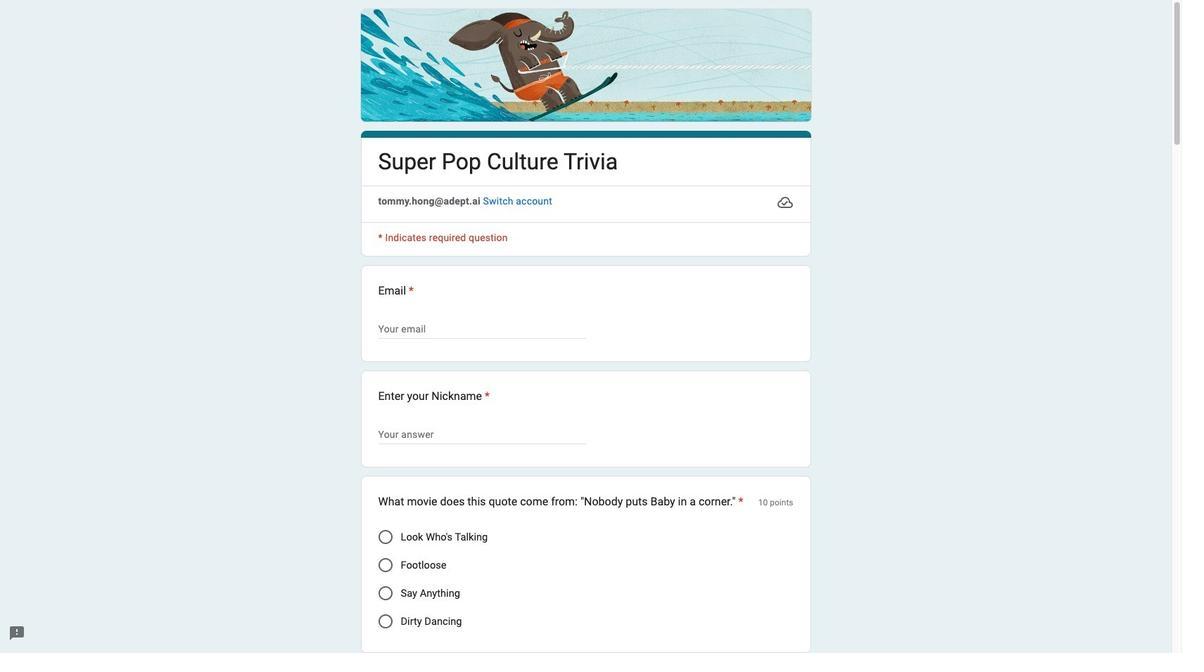 Task type: describe. For each thing, give the bounding box(es) containing it.
total points possible for this question. note
[[759, 494, 794, 513]]

say anything image
[[378, 587, 392, 601]]

report a problem to google image
[[8, 626, 25, 643]]

Look Who's Talking radio
[[378, 531, 392, 545]]

Dirty Dancing radio
[[378, 615, 392, 629]]

1 heading from the top
[[378, 147, 618, 178]]

Your email email field
[[378, 321, 586, 338]]

footloose image
[[378, 559, 392, 573]]

2 horizontal spatial required question element
[[736, 494, 744, 511]]



Task type: locate. For each thing, give the bounding box(es) containing it.
1 vertical spatial required question element
[[482, 389, 490, 406]]

Footloose radio
[[378, 559, 392, 573]]

required question element
[[406, 283, 414, 300], [482, 389, 490, 406], [736, 494, 744, 511]]

2 heading from the top
[[378, 283, 794, 300]]

1 horizontal spatial required question element
[[482, 389, 490, 406]]

heading
[[378, 147, 618, 178], [378, 283, 794, 300], [378, 389, 490, 406], [378, 494, 744, 511]]

None text field
[[378, 427, 586, 444]]

3 heading from the top
[[378, 389, 490, 406]]

4 heading from the top
[[378, 494, 744, 511]]

dirty dancing image
[[378, 615, 392, 629]]

0 vertical spatial required question element
[[406, 283, 414, 300]]

look who's talking image
[[378, 531, 392, 545]]

2 vertical spatial required question element
[[736, 494, 744, 511]]

list
[[361, 266, 811, 654]]

list item
[[361, 266, 811, 363]]

Say Anything radio
[[378, 587, 392, 601]]

0 horizontal spatial required question element
[[406, 283, 414, 300]]



Task type: vqa. For each thing, say whether or not it's contained in the screenshot.
Your email email field
yes



